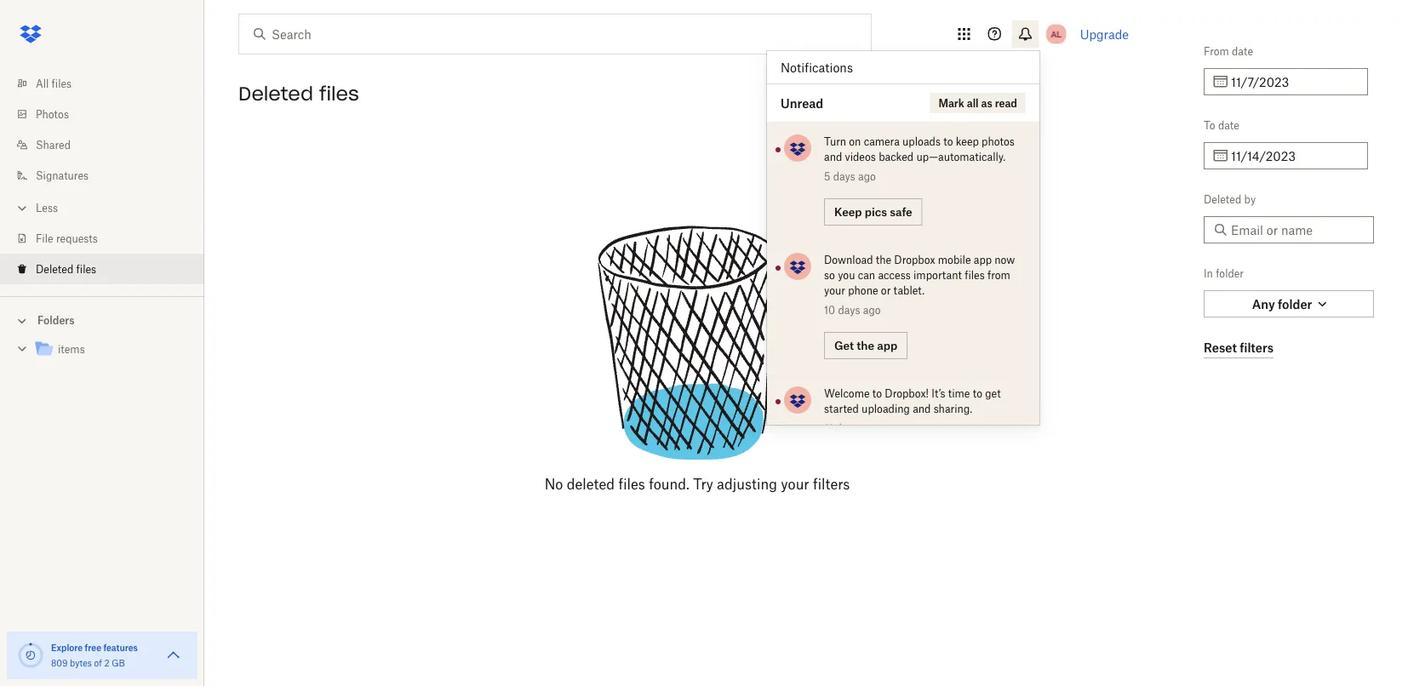 Task type: vqa. For each thing, say whether or not it's contained in the screenshot.
the files for Deleted files
no



Task type: describe. For each thing, give the bounding box(es) containing it.
download the dropbox mobile app now so you can access important files from your phone or tablet. button
[[824, 252, 1023, 298]]

on
[[849, 135, 861, 148]]

found.
[[649, 476, 690, 493]]

shared
[[36, 138, 71, 151]]

folders
[[37, 314, 75, 327]]

809
[[51, 658, 68, 668]]

dropbox
[[894, 253, 936, 266]]

to date
[[1204, 119, 1240, 132]]

files inside download the dropbox mobile app now so you can access important files from your phone or tablet. 10 days ago
[[965, 269, 985, 281]]

mark
[[939, 97, 965, 109]]

dropbox!
[[885, 387, 929, 400]]

upgrade
[[1080, 27, 1129, 41]]

get
[[835, 339, 854, 353]]

deleted files inside list item
[[36, 263, 96, 275]]

0 horizontal spatial to
[[873, 387, 882, 400]]

photos
[[982, 135, 1015, 148]]

and inside turn on camera uploads to keep photos and videos backed up—automatically. 5 days ago
[[824, 150, 842, 163]]

deleted by
[[1204, 193, 1256, 206]]

welcome
[[824, 387, 870, 400]]

quota usage element
[[17, 642, 44, 669]]

signatures
[[36, 169, 89, 182]]

welcome to dropbox! it's time to get started uploading and sharing. 11 days ago
[[824, 387, 1001, 435]]

keep
[[956, 135, 979, 148]]

items link
[[34, 339, 191, 361]]

explore
[[51, 643, 83, 653]]

less
[[36, 201, 58, 214]]

ago for on
[[858, 170, 876, 183]]

important
[[914, 269, 962, 281]]

tablet.
[[894, 284, 925, 297]]

it's
[[932, 387, 946, 400]]

in folder
[[1204, 267, 1244, 280]]

the for get
[[857, 339, 875, 353]]

requests
[[56, 232, 98, 245]]

from
[[1204, 45, 1230, 57]]

all
[[967, 97, 979, 109]]

dropbox image
[[14, 17, 48, 51]]

2
[[104, 658, 110, 668]]

less image
[[14, 200, 31, 217]]

From date text field
[[1231, 72, 1358, 91]]

deleted inside deleted files link
[[36, 263, 73, 275]]

from
[[988, 269, 1011, 281]]

access
[[878, 269, 911, 281]]

mark all as read button
[[930, 93, 1026, 113]]

gb
[[112, 658, 125, 668]]

get the app
[[835, 339, 898, 353]]

To date text field
[[1231, 146, 1358, 165]]

keep pics safe button
[[824, 198, 923, 226]]

no
[[545, 476, 563, 493]]

time
[[948, 387, 970, 400]]

all
[[36, 77, 49, 90]]

the for download
[[876, 253, 892, 266]]

in
[[1204, 267, 1213, 280]]

uploading
[[862, 402, 910, 415]]

keep pics safe
[[835, 205, 913, 219]]

deleted files link
[[14, 254, 204, 284]]

features
[[103, 643, 138, 653]]

files inside list item
[[76, 263, 96, 275]]

get the app button
[[824, 332, 908, 359]]

sharing.
[[934, 402, 973, 415]]

photos link
[[14, 99, 204, 129]]

turn
[[824, 135, 847, 148]]

date for to date
[[1219, 119, 1240, 132]]

ago inside download the dropbox mobile app now so you can access important files from your phone or tablet. 10 days ago
[[863, 304, 881, 316]]

list containing all files
[[0, 58, 204, 296]]

mark all as read
[[939, 97, 1018, 109]]

2 horizontal spatial deleted
[[1204, 193, 1242, 206]]

bytes
[[70, 658, 92, 668]]

0 vertical spatial deleted files
[[238, 82, 359, 106]]

filters
[[813, 476, 850, 493]]



Task type: locate. For each thing, give the bounding box(es) containing it.
days for welcome to dropbox! it's time to get started uploading and sharing. 11 days ago
[[836, 422, 858, 435]]

and down dropbox!
[[913, 402, 931, 415]]

uploads
[[903, 135, 941, 148]]

turn on camera uploads to keep photos and videos backed up—automatically. button
[[824, 134, 1023, 164]]

2 horizontal spatial to
[[973, 387, 983, 400]]

signatures link
[[14, 160, 204, 191]]

10
[[824, 304, 836, 316]]

can
[[858, 269, 876, 281]]

days inside welcome to dropbox! it's time to get started uploading and sharing. 11 days ago
[[836, 422, 858, 435]]

0 horizontal spatial your
[[781, 476, 810, 493]]

0 horizontal spatial the
[[857, 339, 875, 353]]

camera
[[864, 135, 900, 148]]

your down so
[[824, 284, 846, 297]]

no deleted files found. try adjusting your filters
[[545, 476, 850, 493]]

1 vertical spatial your
[[781, 476, 810, 493]]

0 vertical spatial the
[[876, 253, 892, 266]]

date right from at the top right
[[1232, 45, 1254, 57]]

download
[[824, 253, 873, 266]]

0 vertical spatial ago
[[858, 170, 876, 183]]

now
[[995, 253, 1015, 266]]

unread
[[781, 96, 824, 110]]

ago down phone
[[863, 304, 881, 316]]

download the dropbox mobile app now so you can access important files from your phone or tablet. 10 days ago
[[824, 253, 1015, 316]]

1 vertical spatial days
[[838, 304, 861, 316]]

to up the uploading
[[873, 387, 882, 400]]

ago down videos at top right
[[858, 170, 876, 183]]

you
[[838, 269, 855, 281]]

the inside download the dropbox mobile app now so you can access important files from your phone or tablet. 10 days ago
[[876, 253, 892, 266]]

keep
[[835, 205, 862, 219]]

0 vertical spatial app
[[974, 253, 992, 266]]

app
[[974, 253, 992, 266], [877, 339, 898, 353]]

1 horizontal spatial app
[[974, 253, 992, 266]]

so
[[824, 269, 835, 281]]

of
[[94, 658, 102, 668]]

0 vertical spatial your
[[824, 284, 846, 297]]

as
[[981, 97, 993, 109]]

file
[[36, 232, 53, 245]]

turn on camera uploads to keep photos and videos backed up—automatically. 5 days ago
[[824, 135, 1015, 183]]

days right 5
[[833, 170, 856, 183]]

days inside turn on camera uploads to keep photos and videos backed up—automatically. 5 days ago
[[833, 170, 856, 183]]

0 vertical spatial date
[[1232, 45, 1254, 57]]

your left the filters
[[781, 476, 810, 493]]

0 vertical spatial and
[[824, 150, 842, 163]]

1 horizontal spatial your
[[824, 284, 846, 297]]

1 vertical spatial date
[[1219, 119, 1240, 132]]

up—automatically.
[[917, 150, 1006, 163]]

notifications
[[781, 60, 853, 75]]

deleted files list item
[[0, 254, 204, 284]]

photos
[[36, 108, 69, 120]]

1 vertical spatial app
[[877, 339, 898, 353]]

read
[[995, 97, 1018, 109]]

adjusting
[[717, 476, 777, 493]]

1 vertical spatial and
[[913, 402, 931, 415]]

explore free features 809 bytes of 2 gb
[[51, 643, 138, 668]]

11
[[824, 422, 833, 435]]

from date
[[1204, 45, 1254, 57]]

0 horizontal spatial and
[[824, 150, 842, 163]]

2 vertical spatial ago
[[861, 422, 879, 435]]

deleted files
[[238, 82, 359, 106], [36, 263, 96, 275]]

by
[[1245, 193, 1256, 206]]

ago down the uploading
[[861, 422, 879, 435]]

1 horizontal spatial and
[[913, 402, 931, 415]]

phone
[[848, 284, 878, 297]]

the right get
[[857, 339, 875, 353]]

1 horizontal spatial to
[[944, 135, 953, 148]]

0 horizontal spatial deleted
[[36, 263, 73, 275]]

list
[[0, 58, 204, 296]]

app left "now"
[[974, 253, 992, 266]]

5
[[824, 170, 831, 183]]

and inside welcome to dropbox! it's time to get started uploading and sharing. 11 days ago
[[913, 402, 931, 415]]

welcome to dropbox! it's time to get started uploading and sharing. button
[[824, 386, 1023, 416]]

started
[[824, 402, 859, 415]]

date for from date
[[1232, 45, 1254, 57]]

file requests
[[36, 232, 98, 245]]

2 vertical spatial deleted
[[36, 263, 73, 275]]

ago for to
[[861, 422, 879, 435]]

backed
[[879, 150, 914, 163]]

1 vertical spatial deleted
[[1204, 193, 1242, 206]]

shared link
[[14, 129, 204, 160]]

mobile
[[938, 253, 971, 266]]

the up access
[[876, 253, 892, 266]]

the
[[876, 253, 892, 266], [857, 339, 875, 353]]

files
[[52, 77, 72, 90], [319, 82, 359, 106], [76, 263, 96, 275], [965, 269, 985, 281], [619, 476, 645, 493]]

days right 10
[[838, 304, 861, 316]]

2 vertical spatial days
[[836, 422, 858, 435]]

your
[[824, 284, 846, 297], [781, 476, 810, 493]]

deleted
[[238, 82, 313, 106], [1204, 193, 1242, 206], [36, 263, 73, 275]]

days inside download the dropbox mobile app now so you can access important files from your phone or tablet. 10 days ago
[[838, 304, 861, 316]]

ago inside welcome to dropbox! it's time to get started uploading and sharing. 11 days ago
[[861, 422, 879, 435]]

upgrade link
[[1080, 27, 1129, 41]]

days for turn on camera uploads to keep photos and videos backed up—automatically. 5 days ago
[[833, 170, 856, 183]]

to
[[944, 135, 953, 148], [873, 387, 882, 400], [973, 387, 983, 400]]

and
[[824, 150, 842, 163], [913, 402, 931, 415]]

the inside button
[[857, 339, 875, 353]]

folder
[[1216, 267, 1244, 280]]

all files link
[[14, 68, 204, 99]]

videos
[[845, 150, 876, 163]]

date
[[1232, 45, 1254, 57], [1219, 119, 1240, 132]]

or
[[881, 284, 891, 297]]

ago inside turn on camera uploads to keep photos and videos backed up—automatically. 5 days ago
[[858, 170, 876, 183]]

file requests link
[[14, 223, 204, 254]]

0 horizontal spatial deleted files
[[36, 263, 96, 275]]

1 horizontal spatial deleted files
[[238, 82, 359, 106]]

0 vertical spatial deleted
[[238, 82, 313, 106]]

to left keep
[[944, 135, 953, 148]]

to inside turn on camera uploads to keep photos and videos backed up—automatically. 5 days ago
[[944, 135, 953, 148]]

ago
[[858, 170, 876, 183], [863, 304, 881, 316], [861, 422, 879, 435]]

all files
[[36, 77, 72, 90]]

app right get
[[877, 339, 898, 353]]

deleted
[[567, 476, 615, 493]]

try
[[693, 476, 713, 493]]

items
[[58, 343, 85, 356]]

1 vertical spatial ago
[[863, 304, 881, 316]]

1 horizontal spatial the
[[876, 253, 892, 266]]

app inside download the dropbox mobile app now so you can access important files from your phone or tablet. 10 days ago
[[974, 253, 992, 266]]

folders button
[[0, 307, 204, 333]]

1 vertical spatial deleted files
[[36, 263, 96, 275]]

app inside button
[[877, 339, 898, 353]]

free
[[85, 643, 101, 653]]

pics
[[865, 205, 887, 219]]

get
[[986, 387, 1001, 400]]

0 horizontal spatial app
[[877, 339, 898, 353]]

1 horizontal spatial deleted
[[238, 82, 313, 106]]

0 vertical spatial days
[[833, 170, 856, 183]]

to
[[1204, 119, 1216, 132]]

days right 11
[[836, 422, 858, 435]]

your inside download the dropbox mobile app now so you can access important files from your phone or tablet. 10 days ago
[[824, 284, 846, 297]]

to left get
[[973, 387, 983, 400]]

date right to
[[1219, 119, 1240, 132]]

and down turn
[[824, 150, 842, 163]]

1 vertical spatial the
[[857, 339, 875, 353]]

safe
[[890, 205, 913, 219]]



